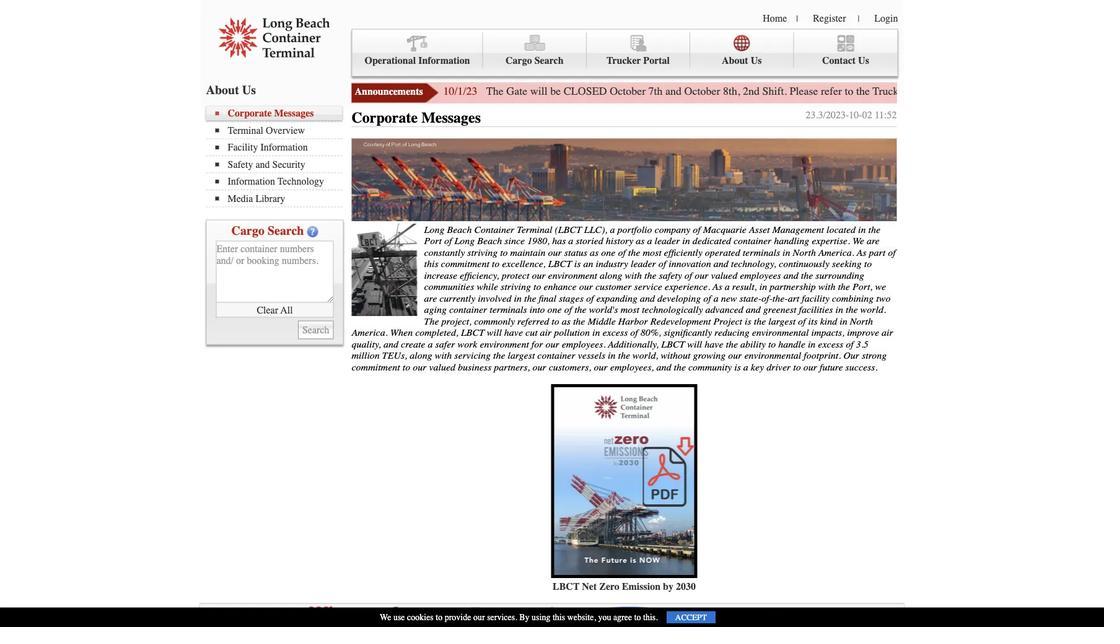 Task type: locate. For each thing, give the bounding box(es) containing it.
maintain
[[510, 247, 546, 258]]

most
[[643, 247, 662, 258], [621, 304, 640, 316]]

1 horizontal spatial terminal overview link
[[372, 73, 473, 102]]

this right using
[[553, 612, 565, 622]]

1 vertical spatial container
[[449, 304, 487, 316]]

llc),
[[584, 224, 608, 235]]

1 horizontal spatial with
[[625, 270, 642, 281]]

information
[[418, 55, 470, 66], [517, 82, 568, 94], [688, 82, 740, 94], [261, 142, 308, 153], [228, 176, 275, 187]]

communities
[[424, 281, 474, 293]]

corporate for corporate messages terminal overview facility information safety and security information technology media library
[[228, 108, 272, 119]]

0 horizontal spatial beach
[[447, 224, 472, 235]]

0 horizontal spatial the
[[424, 316, 439, 327]]

terminal overview link for facility information link associated with corporate messages link
[[215, 125, 342, 136]]

facility inside menu item
[[482, 82, 514, 94]]

truck
[[873, 85, 899, 98]]

1 horizontal spatial october
[[685, 85, 721, 98]]

1 vertical spatial commitment
[[352, 361, 400, 373]]

02
[[862, 109, 872, 121]]

1 vertical spatial media library link
[[215, 193, 342, 204]]

is right project
[[745, 316, 752, 327]]

impacts,
[[812, 327, 845, 338]]

all
[[281, 304, 293, 316]]

facility
[[482, 82, 514, 94], [228, 142, 258, 153]]

overview down "operational information"
[[423, 82, 464, 94]]

gate
[[506, 85, 528, 98], [902, 85, 923, 98]]

environment up the partners,
[[480, 338, 529, 350]]

0 vertical spatial menu bar
[[235, 29, 918, 102]]

striving up efficiency,
[[467, 247, 498, 258]]

messages inside corporate messages terminal overview facility information safety and security information technology media library
[[274, 108, 314, 119]]

0 vertical spatial terminal
[[382, 82, 420, 94]]

facility down corporate messages link
[[228, 142, 258, 153]]

a right has
[[569, 235, 574, 247]]

1 vertical spatial security
[[272, 159, 305, 170]]

0 vertical spatial about
[[722, 55, 748, 66]]

0 horizontal spatial security
[[272, 159, 305, 170]]

1 vertical spatial most
[[621, 304, 640, 316]]

gate
[[1050, 85, 1068, 98]]

1 horizontal spatial facility information link
[[473, 73, 578, 102]]

terminals
[[743, 247, 780, 258], [490, 304, 527, 316]]

login
[[875, 12, 898, 24]]

0 horizontal spatial will
[[487, 327, 502, 338]]

along right teus,
[[410, 350, 432, 361]]

0 horizontal spatial long
[[424, 224, 445, 235]]

along
[[600, 270, 623, 281], [410, 350, 432, 361]]

security
[[634, 82, 670, 94], [272, 159, 305, 170]]

0 vertical spatial leader
[[655, 235, 680, 247]]

1 horizontal spatial as
[[590, 247, 599, 258]]

0 horizontal spatial search
[[268, 223, 304, 238]]

1 horizontal spatial terminal
[[382, 82, 420, 94]]

0 vertical spatial we
[[853, 235, 865, 247]]

this down port
[[424, 258, 439, 270]]

excess up future
[[818, 338, 844, 350]]

1 vertical spatial overview
[[266, 125, 305, 136]]

0 horizontal spatial as
[[713, 281, 723, 293]]

0 vertical spatial security
[[634, 82, 670, 94]]

corporate message link
[[271, 73, 372, 102]]

web
[[956, 85, 974, 98]]

1 horizontal spatial valued
[[711, 270, 738, 281]]

1 horizontal spatial air
[[882, 327, 894, 338]]

1 horizontal spatial this
[[553, 612, 565, 622]]

1 vertical spatial this
[[553, 612, 565, 622]]

1 vertical spatial we
[[380, 612, 391, 622]]

0 horizontal spatial safety and security link
[[215, 159, 342, 170]]

one right into
[[548, 304, 562, 316]]

as left part
[[857, 247, 867, 258]]

for right page
[[1001, 85, 1014, 98]]

with up facilities
[[819, 281, 836, 293]]

us for contact us "link"
[[858, 55, 869, 66]]

1 vertical spatial for
[[532, 338, 543, 350]]

as
[[857, 247, 867, 258], [713, 281, 723, 293]]

0 horizontal spatial one
[[548, 304, 562, 316]]

lbct
[[548, 258, 572, 270], [461, 327, 485, 338], [661, 338, 685, 350], [553, 581, 580, 592]]

0 vertical spatial facility information link
[[473, 73, 578, 102]]

23.3/2023-10-02 11:52
[[806, 109, 897, 121]]

1 horizontal spatial technology
[[742, 82, 790, 94]]

0 horizontal spatial media
[[228, 193, 253, 204]]

0 horizontal spatial |
[[797, 14, 798, 24]]

0 horizontal spatial about
[[206, 83, 239, 97]]

safety and security
[[587, 82, 670, 94]]

1 vertical spatial are
[[424, 293, 437, 304]]

0 horizontal spatial environment
[[480, 338, 529, 350]]

0 vertical spatial safety and security link
[[578, 73, 679, 102]]

0 horizontal spatial as
[[562, 316, 571, 327]]

of right safety
[[685, 270, 692, 281]]

reducing
[[715, 327, 750, 338]]

of left 3.5
[[846, 338, 854, 350]]

corporate inside menu item
[[281, 82, 325, 94]]

will
[[530, 85, 548, 98], [487, 327, 502, 338], [688, 338, 702, 350]]

largest down the-
[[769, 316, 796, 327]]

our down an
[[579, 281, 593, 293]]

1 horizontal spatial corporate
[[281, 82, 325, 94]]

north up 3.5
[[850, 316, 873, 327]]

0 vertical spatial are
[[867, 235, 880, 247]]

about up information technology
[[722, 55, 748, 66]]

container down communities
[[449, 304, 487, 316]]

media inside corporate messages terminal overview facility information safety and security information technology media library
[[228, 193, 253, 204]]

1 vertical spatial information technology link
[[215, 176, 342, 187]]

lbct left net
[[553, 581, 580, 592]]

1 horizontal spatial cargo search
[[506, 55, 564, 66]]

we inside long beach container terminal (lbct llc), a portfolio company of macquarie asset management located in the port of long beach since 1980, has a storied history as a leader in dedicated container handling expertise. we are constantly striving to maintain our status as one of the most efficiently operated terminals in north america. as part of this commitment to excellence, lbct is an industry leader of innovation and technology, continuously seeking to increase efficiency, protect our environment along with the safety of our valued employees and the surrounding communities while striving to enhance our customer service experience. as a result, in partnership with the port, we are currently involved in the final stages of expanding and developing of a new state-of-the-art facility combining two aging container terminals into one of the world's most technologically advanced and greenest facilities in the world. the project, commonly referred to as the middle harbor redevelopment project is the largest of its kind in north america. when completed, lbct will have cut air pollution in excess of 80%, significantly reducing environmental impacts, improve air quality, and create a safer work environment for our employees. additionally, lbct will have the ability to handle in excess of 3.5 million teus, along with servicing the largest container vessels in the world, without growing our environmental footprint. our strong commitment to our valued business partners, our customers, our employees, and the community is a key driver to our future success.
[[853, 235, 865, 247]]

commitment up communities
[[441, 258, 490, 270]]

us inside "link"
[[858, 55, 869, 66]]

trucker portal
[[607, 55, 670, 66]]

we left use
[[380, 612, 391, 622]]

macquarie
[[703, 224, 747, 235]]

corporate
[[281, 82, 325, 94], [228, 108, 272, 119], [352, 109, 418, 126]]

1 horizontal spatial will
[[530, 85, 548, 98]]

beach
[[447, 224, 472, 235], [477, 235, 502, 247]]

of up service
[[659, 258, 666, 270]]

a
[[610, 224, 615, 235], [569, 235, 574, 247], [647, 235, 652, 247], [725, 281, 730, 293], [714, 293, 719, 304], [428, 338, 433, 350], [744, 361, 749, 373]]

asset
[[749, 224, 770, 235]]

ability
[[741, 338, 766, 350]]

and inside corporate messages terminal overview facility information safety and security information technology media library
[[256, 159, 270, 170]]

in up innovation
[[683, 235, 690, 247]]

terminal overview link inside menu item
[[372, 73, 473, 102]]

0 vertical spatial the
[[486, 85, 504, 98]]

1 horizontal spatial media library link
[[800, 73, 881, 102]]

as right 'history'
[[636, 235, 645, 247]]

leader up service
[[631, 258, 656, 270]]

security down portal
[[634, 82, 670, 94]]

0 horizontal spatial this
[[424, 258, 439, 270]]

0 horizontal spatial terminals
[[490, 304, 527, 316]]

with up expanding
[[625, 270, 642, 281]]

terminal down corporate messages link
[[228, 125, 263, 136]]

and up harbor
[[640, 293, 655, 304]]

1 gate from the left
[[506, 85, 528, 98]]

0 horizontal spatial about us
[[206, 83, 256, 97]]

menu item
[[235, 33, 918, 102]]

clear all
[[257, 304, 293, 316]]

messages for corporate messages
[[422, 109, 481, 126]]

0 horizontal spatial air
[[540, 327, 552, 338]]

final
[[539, 293, 557, 304]]

america. up million
[[352, 327, 388, 338]]

| right "home"
[[797, 14, 798, 24]]

0 horizontal spatial corporate
[[228, 108, 272, 119]]

1 horizontal spatial about us
[[722, 55, 762, 66]]

1 horizontal spatial is
[[735, 361, 741, 373]]

messages for corporate messages terminal overview facility information safety and security information technology media library
[[274, 108, 314, 119]]

us up 2nd
[[751, 55, 762, 66]]

lbct up "servicing"
[[461, 327, 485, 338]]

0 vertical spatial largest
[[769, 316, 796, 327]]

be
[[550, 85, 561, 98]]

air
[[540, 327, 552, 338], [882, 327, 894, 338]]

0 horizontal spatial overview
[[266, 125, 305, 136]]

trucker portal link
[[587, 33, 690, 68]]

by
[[663, 581, 674, 592]]

0 vertical spatial this
[[424, 258, 439, 270]]

messages down the corporate message
[[274, 108, 314, 119]]

new
[[721, 293, 737, 304]]

facility
[[802, 293, 830, 304]]

october left 7th
[[610, 85, 646, 98]]

media inside menu item
[[809, 82, 836, 94]]

is left key
[[735, 361, 741, 373]]

about us up corporate messages link
[[206, 83, 256, 97]]

security inside corporate messages terminal overview facility information safety and security information technology media library
[[272, 159, 305, 170]]

information technology
[[688, 82, 790, 94]]

please
[[790, 85, 818, 98]]

search inside menu bar
[[535, 55, 564, 66]]

a left new
[[714, 293, 719, 304]]

menu bar
[[235, 29, 918, 102], [206, 106, 349, 207]]

environment up stages
[[548, 270, 597, 281]]

page
[[977, 85, 998, 98]]

safety
[[659, 270, 682, 281]]

of up pollution
[[564, 304, 572, 316]]

business
[[458, 361, 492, 373]]

1 vertical spatial environment
[[480, 338, 529, 350]]

1 vertical spatial america.
[[352, 327, 388, 338]]

involved
[[478, 293, 512, 304]]

in right 'result,'
[[760, 281, 767, 293]]

you
[[598, 612, 611, 622]]

0 vertical spatial terminals
[[743, 247, 780, 258]]

1 horizontal spatial security
[[634, 82, 670, 94]]

additionally,
[[608, 338, 659, 350]]

and left of-
[[746, 304, 761, 316]]

None submit
[[298, 321, 334, 339]]

facility inside corporate messages terminal overview facility information safety and security information technology media library
[[228, 142, 258, 153]]

container up technology,
[[734, 235, 772, 247]]

0 vertical spatial terminal overview link
[[372, 73, 473, 102]]

us inside menu item
[[751, 55, 762, 66]]

1 vertical spatial menu bar
[[206, 106, 349, 207]]

security down corporate messages link
[[272, 159, 305, 170]]

0 vertical spatial as
[[857, 247, 867, 258]]

employees
[[740, 270, 781, 281]]

1 vertical spatial terminal
[[228, 125, 263, 136]]

facility right 10/1/23
[[482, 82, 514, 94]]

experience.
[[665, 281, 710, 293]]

0 horizontal spatial us
[[242, 83, 256, 97]]

employees,
[[610, 361, 654, 373]]

accept
[[675, 613, 707, 622]]

1 vertical spatial as
[[713, 281, 723, 293]]

1 horizontal spatial facility
[[482, 82, 514, 94]]

in left into
[[514, 293, 522, 304]]

search up enter container numbers and/ or booking numbers. 'text field'
[[268, 223, 304, 238]]

in right vessels
[[608, 350, 616, 361]]

terminal overview link down "operational information"
[[372, 73, 473, 102]]

striving
[[467, 247, 498, 258], [501, 281, 531, 293]]

home link
[[763, 12, 787, 24]]

2 air from the left
[[882, 327, 894, 338]]

technology inside corporate messages terminal overview facility information safety and security information technology media library
[[278, 176, 324, 187]]

about us inside menu item
[[722, 55, 762, 66]]

2 horizontal spatial us
[[858, 55, 869, 66]]

1 horizontal spatial environment
[[548, 270, 597, 281]]

valued down safer
[[429, 361, 456, 373]]

1980,
[[528, 235, 550, 247]]

safety and security link
[[578, 73, 679, 102], [215, 159, 342, 170]]

gate left be
[[506, 85, 528, 98]]

terminal
[[382, 82, 420, 94], [228, 125, 263, 136], [517, 224, 553, 235]]

in right facilities
[[836, 304, 844, 316]]

the left project,
[[424, 316, 439, 327]]

facility information link for corporate messages link
[[215, 142, 342, 153]]

0 horizontal spatial commitment
[[352, 361, 400, 373]]

in
[[858, 224, 866, 235], [683, 235, 690, 247], [783, 247, 791, 258], [760, 281, 767, 293], [514, 293, 522, 304], [836, 304, 844, 316], [840, 316, 848, 327], [593, 327, 600, 338], [808, 338, 816, 350], [608, 350, 616, 361]]

1 vertical spatial cargo search
[[232, 223, 304, 238]]

we
[[853, 235, 865, 247], [380, 612, 391, 622]]

0 vertical spatial striving
[[467, 247, 498, 258]]

2 october from the left
[[685, 85, 721, 98]]

beach up constantly
[[447, 224, 472, 235]]

an
[[584, 258, 593, 270]]

corporate inside corporate messages terminal overview facility information safety and security information technology media library
[[228, 108, 272, 119]]

0 horizontal spatial gate
[[506, 85, 528, 98]]

we left part
[[853, 235, 865, 247]]

cargo up enter container numbers and/ or booking numbers. 'text field'
[[232, 223, 265, 238]]

and up art
[[784, 270, 799, 281]]

information technology link for facility information link associated with corporate messages link
[[215, 176, 342, 187]]

the up facility
[[801, 270, 813, 281]]

0 vertical spatial cargo
[[506, 55, 532, 66]]

the up ability
[[754, 316, 766, 327]]

hours
[[926, 85, 953, 98]]

future
[[820, 361, 843, 373]]

1 horizontal spatial most
[[643, 247, 662, 258]]

1 vertical spatial facility information link
[[215, 142, 342, 153]]

0 vertical spatial is
[[574, 258, 581, 270]]

and down corporate messages link
[[256, 159, 270, 170]]

is left an
[[574, 258, 581, 270]]

1 horizontal spatial beach
[[477, 235, 502, 247]]

and down trucker
[[616, 82, 632, 94]]

in up vessels
[[593, 327, 600, 338]]

commitment down quality,
[[352, 361, 400, 373]]

in down management in the top of the page
[[783, 247, 791, 258]]

0 horizontal spatial terminal
[[228, 125, 263, 136]]

0 vertical spatial technology
[[742, 82, 790, 94]]

in right handle
[[808, 338, 816, 350]]

terminal inside long beach container terminal (lbct llc), a portfolio company of macquarie asset management located in the port of long beach since 1980, has a storied history as a leader in dedicated container handling expertise. we are constantly striving to maintain our status as one of the most efficiently operated terminals in north america. as part of this commitment to excellence, lbct is an industry leader of innovation and technology, continuously seeking to increase efficiency, protect our environment along with the safety of our valued employees and the surrounding communities while striving to enhance our customer service experience. as a result, in partnership with the port, we are currently involved in the final stages of expanding and developing of a new state-of-the-art facility combining two aging container terminals into one of the world's most technologically advanced and greenest facilities in the world. the project, commonly referred to as the middle harbor redevelopment project is the largest of its kind in north america. when completed, lbct will have cut air pollution in excess of 80%, significantly reducing environmental impacts, improve air quality, and create a safer work environment for our employees. additionally, lbct will have the ability to handle in excess of 3.5 million teus, along with servicing the largest container vessels in the world, without growing our environmental footprint. our strong commitment to our valued business partners, our customers, our employees, and the community is a key driver to our future success.
[[517, 224, 553, 235]]

cookies
[[407, 612, 434, 622]]

will left be
[[530, 85, 548, 98]]

safety
[[587, 82, 613, 94], [228, 159, 253, 170]]

facilities
[[799, 304, 833, 316]]

world.
[[861, 304, 886, 316]]

in right "kind" on the right bottom of the page
[[840, 316, 848, 327]]

net
[[582, 581, 597, 592]]

contact
[[822, 55, 856, 66]]

services.
[[487, 612, 517, 622]]

for down referred
[[532, 338, 543, 350]]

1 vertical spatial media
[[228, 193, 253, 204]]

2 horizontal spatial as
[[636, 235, 645, 247]]

facility information link for corporate message link
[[473, 73, 578, 102]]

in right the located
[[858, 224, 866, 235]]

we
[[875, 281, 886, 293]]

1 air from the left
[[540, 327, 552, 338]]

and down dedicated
[[714, 258, 729, 270]]

Enter container numbers and/ or booking numbers.  text field
[[216, 241, 334, 303]]

driver
[[767, 361, 791, 373]]

0 horizontal spatial with
[[435, 350, 452, 361]]

1 vertical spatial library
[[256, 193, 285, 204]]

efficiency,
[[460, 270, 499, 281]]

america. up surrounding
[[819, 247, 855, 258]]

and right employees,
[[657, 361, 671, 373]]

media library link for the information technology link related to facility information link associated with corporate messages link
[[215, 193, 342, 204]]

art
[[788, 293, 800, 304]]

corporate messages link
[[215, 108, 342, 119]]

0 horizontal spatial are
[[424, 293, 437, 304]]

1 vertical spatial safety
[[228, 159, 253, 170]]



Task type: describe. For each thing, give the bounding box(es) containing it.
located
[[827, 224, 856, 235]]

constantly
[[424, 247, 465, 258]]

of right stages
[[586, 293, 594, 304]]

the left world,
[[618, 350, 630, 361]]

1 horizontal spatial the
[[486, 85, 504, 98]]

our down efficiently
[[695, 270, 709, 281]]

library inside corporate messages terminal overview facility information safety and security information technology media library
[[256, 193, 285, 204]]

overview inside menu item
[[423, 82, 464, 94]]

our right cut
[[546, 338, 559, 350]]

of right part
[[888, 247, 896, 258]]

1 vertical spatial search
[[268, 223, 304, 238]]

emission
[[622, 581, 661, 592]]

the left world.
[[846, 304, 858, 316]]

cargo inside cargo search link
[[506, 55, 532, 66]]

to left enhance
[[534, 281, 541, 293]]

growing
[[693, 350, 726, 361]]

media library
[[809, 82, 872, 94]]

to down create
[[403, 361, 410, 373]]

safety and security link for the information technology link associated with facility information link related to corporate message link
[[578, 73, 679, 102]]

2 gate from the left
[[902, 85, 923, 98]]

to left protect
[[492, 258, 500, 270]]

1 horizontal spatial have
[[705, 338, 724, 350]]

menu bar containing operational information
[[235, 29, 918, 102]]

a left 'result,'
[[725, 281, 730, 293]]

0 horizontal spatial cargo
[[232, 223, 265, 238]]

redevelopment
[[651, 316, 711, 327]]

terminal overview
[[382, 82, 464, 94]]

our down create
[[413, 361, 427, 373]]

safety inside corporate messages terminal overview facility information safety and security information technology media library
[[228, 159, 253, 170]]

message
[[327, 82, 363, 94]]

terminal inside corporate messages terminal overview facility information safety and security information technology media library
[[228, 125, 263, 136]]

0 vertical spatial most
[[643, 247, 662, 258]]

to right driver
[[793, 361, 801, 373]]

this inside long beach container terminal (lbct llc), a portfolio company of macquarie asset management located in the port of long beach since 1980, has a storied history as a leader in dedicated container handling expertise. we are constantly striving to maintain our status as one of the most efficiently operated terminals in north america. as part of this commitment to excellence, lbct is an industry leader of innovation and technology, continuously seeking to increase efficiency, protect our environment along with the safety of our valued employees and the surrounding communities while striving to enhance our customer service experience. as a result, in partnership with the port, we are currently involved in the final stages of expanding and developing of a new state-of-the-art facility combining two aging container terminals into one of the world's most technologically advanced and greenest facilities in the world. the project, commonly referred to as the middle harbor redevelopment project is the largest of its kind in north america. when completed, lbct will have cut air pollution in excess of 80%, significantly reducing environmental impacts, improve air quality, and create a safer work environment for our employees. additionally, lbct will have the ability to handle in excess of 3.5 million teus, along with servicing the largest container vessels in the world, without growing our environmental footprint. our strong commitment to our valued business partners, our customers, our employees, and the community is a key driver to our future success.
[[424, 258, 439, 270]]

1 vertical spatial striving
[[501, 281, 531, 293]]

corporate for corporate messages
[[352, 109, 418, 126]]

our left future
[[804, 361, 817, 373]]

1 vertical spatial leader
[[631, 258, 656, 270]]

0 horizontal spatial striving
[[467, 247, 498, 258]]

strong
[[862, 350, 887, 361]]

our right the partners,
[[533, 361, 546, 373]]

result,
[[732, 281, 757, 293]]

this.
[[643, 612, 658, 622]]

lbct down redevelopment
[[661, 338, 685, 350]]

dedicated
[[693, 235, 731, 247]]

operated
[[705, 247, 740, 258]]

vessels
[[578, 350, 606, 361]]

portal
[[644, 55, 670, 66]]

website,
[[567, 612, 596, 622]]

facility information
[[482, 82, 568, 94]]

2 horizontal spatial with
[[819, 281, 836, 293]]

our down reducing
[[728, 350, 742, 361]]

11:52
[[875, 109, 897, 121]]

2 horizontal spatial is
[[745, 316, 752, 327]]

register link
[[813, 12, 846, 24]]

0 horizontal spatial cargo search
[[232, 223, 304, 238]]

our left status
[[548, 247, 562, 258]]

of-
[[762, 293, 773, 304]]

to right "refer"
[[845, 85, 854, 98]]

to left provide
[[436, 612, 443, 622]]

the left 'truck'
[[857, 85, 870, 98]]

expanding
[[596, 293, 638, 304]]

servicing
[[454, 350, 491, 361]]

increase
[[424, 270, 457, 281]]

corporate messages terminal overview facility information safety and security information technology media library
[[228, 108, 324, 204]]

1 october from the left
[[610, 85, 646, 98]]

1 horizontal spatial america.
[[819, 247, 855, 258]]

1 vertical spatial valued
[[429, 361, 456, 373]]

success.
[[846, 361, 878, 373]]

the left ability
[[726, 338, 738, 350]]

the left port,
[[838, 281, 850, 293]]

without
[[661, 350, 691, 361]]

kind
[[820, 316, 837, 327]]

company
[[655, 224, 691, 235]]

1 horizontal spatial largest
[[769, 316, 796, 327]]

excellence,
[[502, 258, 546, 270]]

1 vertical spatial about us
[[206, 83, 256, 97]]

1 vertical spatial along
[[410, 350, 432, 361]]

cut
[[526, 327, 538, 338]]

our right protect
[[532, 270, 546, 281]]

login link
[[875, 12, 898, 24]]

announcements
[[355, 86, 423, 97]]

corporate message
[[281, 82, 363, 94]]

contact us link
[[794, 33, 898, 68]]

1 vertical spatial one
[[548, 304, 562, 316]]

0 vertical spatial cargo search
[[506, 55, 564, 66]]

two
[[877, 293, 891, 304]]

contact us
[[822, 55, 869, 66]]

home
[[763, 12, 787, 24]]

our
[[844, 350, 860, 361]]

10/1/23 the gate will be closed october 7th and october 8th, 2nd shift. please refer to the truck gate hours web page for further gate details f
[[443, 85, 1104, 98]]

to right seeking
[[864, 258, 872, 270]]

of left the its
[[798, 316, 806, 327]]

history
[[606, 235, 634, 247]]

clear
[[257, 304, 278, 316]]

a right llc),
[[610, 224, 615, 235]]

of down portfolio
[[618, 247, 626, 258]]

we use cookies to provide our services. by using this website, you agree to this.
[[380, 612, 658, 622]]

1 horizontal spatial container
[[538, 350, 576, 361]]

cargo search link
[[483, 33, 587, 68]]

its
[[809, 316, 818, 327]]

the left safety
[[645, 270, 657, 281]]

safety and security link for the information technology link related to facility information link associated with corporate messages link
[[215, 159, 342, 170]]

1 vertical spatial terminals
[[490, 304, 527, 316]]

combining
[[832, 293, 874, 304]]

2 | from the left
[[858, 14, 860, 24]]

0 horizontal spatial excess
[[603, 327, 628, 338]]

the left community
[[674, 361, 686, 373]]

the down portfolio
[[628, 247, 640, 258]]

port
[[424, 235, 442, 247]]

innovation
[[669, 258, 711, 270]]

0 vertical spatial container
[[734, 235, 772, 247]]

our down employees.
[[594, 361, 608, 373]]

1 vertical spatial environmental
[[745, 350, 802, 361]]

port,
[[853, 281, 873, 293]]

0 horizontal spatial is
[[574, 258, 581, 270]]

seeking
[[832, 258, 862, 270]]

us for 'about us' link
[[751, 55, 762, 66]]

closed
[[564, 85, 607, 98]]

2 horizontal spatial will
[[688, 338, 702, 350]]

about inside menu item
[[722, 55, 748, 66]]

accept button
[[667, 611, 716, 623]]

0 vertical spatial environmental
[[752, 327, 809, 338]]

to right ability
[[768, 338, 776, 350]]

continuously
[[779, 258, 830, 270]]

2 vertical spatial is
[[735, 361, 741, 373]]

overview inside corporate messages terminal overview facility information safety and security information technology media library
[[266, 125, 305, 136]]

teus,
[[382, 350, 407, 361]]

since
[[505, 235, 525, 247]]

trucker
[[607, 55, 641, 66]]

of left new
[[704, 293, 711, 304]]

0 horizontal spatial have
[[504, 327, 523, 338]]

8th,
[[723, 85, 740, 98]]

part
[[869, 247, 886, 258]]

information technology link for facility information link related to corporate message link
[[679, 73, 800, 102]]

1 horizontal spatial are
[[867, 235, 880, 247]]

terminal overview link for facility information link related to corporate message link
[[372, 73, 473, 102]]

1 horizontal spatial along
[[600, 270, 623, 281]]

operational information
[[365, 55, 470, 66]]

details
[[1071, 85, 1100, 98]]

0 horizontal spatial america.
[[352, 327, 388, 338]]

the inside long beach container terminal (lbct llc), a portfolio company of macquarie asset management located in the port of long beach since 1980, has a storied history as a leader in dedicated container handling expertise. we are constantly striving to maintain our status as one of the most efficiently operated terminals in north america. as part of this commitment to excellence, lbct is an industry leader of innovation and technology, continuously seeking to increase efficiency, protect our environment along with the safety of our valued employees and the surrounding communities while striving to enhance our customer service experience. as a result, in partnership with the port, we are currently involved in the final stages of expanding and developing of a new state-of-the-art facility combining two aging container terminals into one of the world's most technologically advanced and greenest facilities in the world. the project, commonly referred to as the middle harbor redevelopment project is the largest of its kind in north america. when completed, lbct will have cut air pollution in excess of 80%, significantly reducing environmental impacts, improve air quality, and create a safer work environment for our employees. additionally, lbct will have the ability to handle in excess of 3.5 million teus, along with servicing the largest container vessels in the world, without growing our environmental footprint. our strong commitment to our valued business partners, our customers, our employees, and the community is a key driver to our future success.
[[424, 316, 439, 327]]

2nd
[[743, 85, 760, 98]]

a left safer
[[428, 338, 433, 350]]

and left create
[[384, 338, 399, 350]]

partnership
[[770, 281, 816, 293]]

1 horizontal spatial one
[[601, 247, 616, 258]]

1 | from the left
[[797, 14, 798, 24]]

advanced
[[706, 304, 744, 316]]

greenest
[[763, 304, 797, 316]]

of right port
[[444, 235, 452, 247]]

stages
[[559, 293, 584, 304]]

corporate for corporate message
[[281, 82, 325, 94]]

1 horizontal spatial excess
[[818, 338, 844, 350]]

refer
[[821, 85, 842, 98]]

safety inside menu item
[[587, 82, 613, 94]]

0 horizontal spatial we
[[380, 612, 391, 622]]

0 horizontal spatial north
[[793, 247, 816, 258]]

operational
[[365, 55, 416, 66]]

terminal inside terminal overview link
[[382, 82, 420, 94]]

to left maintain
[[500, 247, 508, 258]]

0 vertical spatial commitment
[[441, 258, 490, 270]]

security inside menu item
[[634, 82, 670, 94]]

lbct up enhance
[[548, 258, 572, 270]]

the left final
[[524, 293, 536, 304]]

1 vertical spatial north
[[850, 316, 873, 327]]

world,
[[633, 350, 658, 361]]

the up part
[[869, 224, 881, 235]]

a left company
[[647, 235, 652, 247]]

the right "servicing"
[[493, 350, 505, 361]]

operational information link
[[352, 33, 483, 68]]

provide
[[445, 612, 471, 622]]

significantly
[[664, 327, 712, 338]]

0 horizontal spatial most
[[621, 304, 640, 316]]

and right 7th
[[666, 85, 682, 98]]

the left "world's"
[[575, 304, 587, 316]]

media library link for the information technology link associated with facility information link related to corporate message link
[[800, 73, 881, 102]]

pollution
[[554, 327, 590, 338]]

0 vertical spatial library
[[839, 82, 872, 94]]

when
[[390, 327, 413, 338]]

menu bar containing corporate messages
[[206, 106, 349, 207]]

for inside long beach container terminal (lbct llc), a portfolio company of macquarie asset management located in the port of long beach since 1980, has a storied history as a leader in dedicated container handling expertise. we are constantly striving to maintain our status as one of the most efficiently operated terminals in north america. as part of this commitment to excellence, lbct is an industry leader of innovation and technology, continuously seeking to increase efficiency, protect our environment along with the safety of our valued employees and the surrounding communities while striving to enhance our customer service experience. as a result, in partnership with the port, we are currently involved in the final stages of expanding and developing of a new state-of-the-art facility combining two aging container terminals into one of the world's most technologically advanced and greenest facilities in the world. the project, commonly referred to as the middle harbor redevelopment project is the largest of its kind in north america. when completed, lbct will have cut air pollution in excess of 80%, significantly reducing environmental impacts, improve air quality, and create a safer work environment for our employees. additionally, lbct will have the ability to handle in excess of 3.5 million teus, along with servicing the largest container vessels in the world, without growing our environmental footprint. our strong commitment to our valued business partners, our customers, our employees, and the community is a key driver to our future success.
[[532, 338, 543, 350]]

0 horizontal spatial largest
[[508, 350, 535, 361]]

to left 'this.'
[[634, 612, 641, 622]]

lbct net zero emission by 2030 link
[[553, 581, 696, 592]]

while
[[477, 281, 498, 293]]

management
[[773, 224, 824, 235]]

state-
[[740, 293, 762, 304]]

of left 80%,
[[631, 327, 638, 338]]

to right into
[[552, 316, 559, 327]]

a left key
[[744, 361, 749, 373]]

the left middle
[[573, 316, 585, 327]]

our right provide
[[473, 612, 485, 622]]

menu item containing about us
[[235, 33, 918, 102]]

further
[[1017, 85, 1047, 98]]

of right company
[[693, 224, 701, 235]]

commonly
[[474, 316, 515, 327]]

into
[[530, 304, 545, 316]]

create
[[401, 338, 425, 350]]

1 horizontal spatial for
[[1001, 85, 1014, 98]]

0 vertical spatial valued
[[711, 270, 738, 281]]

1 horizontal spatial long
[[455, 235, 475, 247]]



